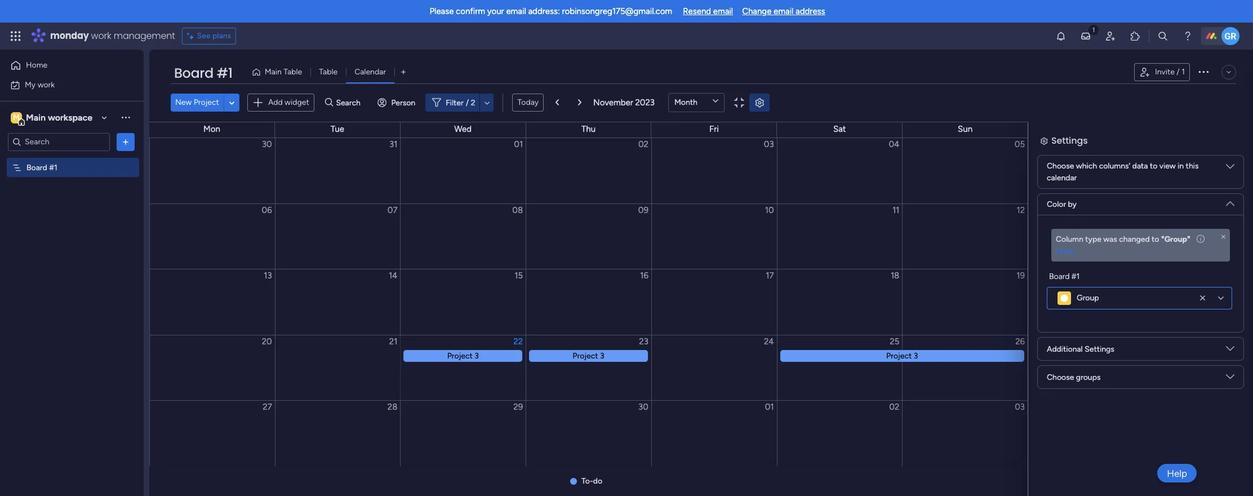 Task type: locate. For each thing, give the bounding box(es) containing it.
which
[[1076, 161, 1098, 171], [1076, 185, 1097, 195]]

2
[[471, 98, 475, 107]]

options image
[[1197, 65, 1211, 78], [120, 136, 131, 147]]

Board #1 field
[[171, 64, 235, 83]]

list arrow image right today button
[[556, 99, 559, 106]]

choose
[[1047, 161, 1074, 171], [1047, 185, 1074, 195], [1047, 359, 1074, 369], [1047, 372, 1074, 382]]

board #1 for board #1 group associated with column type was changed to
[[1050, 272, 1080, 281]]

/ left 2
[[466, 98, 469, 107]]

m
[[13, 112, 20, 122]]

search everything image
[[1158, 30, 1169, 42]]

1 horizontal spatial options image
[[1197, 65, 1211, 78]]

invite / 1
[[1155, 67, 1185, 77]]

column
[[1056, 234, 1084, 244]]

email for resend email
[[713, 6, 733, 16]]

choose groups
[[1047, 359, 1100, 369], [1047, 372, 1101, 382]]

1 horizontal spatial email
[[713, 6, 733, 16]]

apps image
[[1130, 30, 1141, 42]]

undo
[[1056, 246, 1075, 256]]

board for board #1 group associated with column type was changed to
[[1050, 272, 1070, 281]]

options image right 1 on the top of page
[[1197, 65, 1211, 78]]

1 horizontal spatial main
[[265, 67, 282, 77]]

0 vertical spatial /
[[1177, 67, 1180, 77]]

address
[[796, 6, 825, 16]]

1 vertical spatial group
[[1077, 293, 1099, 303]]

dapulse dropdown down arrow image for choose groups
[[1226, 373, 1235, 385]]

email right your
[[506, 6, 526, 16]]

1 vertical spatial dapulse dropdown down arrow image
[[1226, 344, 1235, 357]]

main for main workspace
[[26, 112, 46, 123]]

email right change
[[774, 6, 794, 16]]

angle down image
[[229, 98, 235, 107]]

"group"
[[1162, 234, 1191, 244]]

/ inside button
[[1177, 67, 1180, 77]]

/
[[1177, 67, 1180, 77], [466, 98, 469, 107]]

monday
[[50, 29, 89, 42]]

to
[[1150, 161, 1158, 171], [1150, 185, 1157, 195], [1152, 234, 1160, 244]]

management
[[114, 29, 175, 42]]

main content containing settings
[[149, 122, 1254, 496]]

data
[[1133, 161, 1148, 171], [1132, 185, 1148, 195]]

1 image
[[1089, 23, 1099, 36]]

1 horizontal spatial table
[[319, 67, 338, 77]]

sun
[[958, 124, 973, 134]]

0 vertical spatial which
[[1076, 161, 1098, 171]]

dapulse dropdown down arrow image for additional settings
[[1226, 344, 1235, 357]]

0 horizontal spatial work
[[38, 80, 55, 89]]

workspace selection element
[[11, 111, 94, 125]]

was
[[1104, 234, 1118, 244]]

work
[[91, 29, 111, 42], [38, 80, 55, 89]]

today button
[[513, 94, 544, 112]]

main inside button
[[265, 67, 282, 77]]

workspace options image
[[120, 112, 131, 123]]

0 horizontal spatial options image
[[120, 136, 131, 147]]

1 vertical spatial board #1 heading
[[1050, 271, 1080, 282]]

group
[[1077, 280, 1099, 290], [1077, 293, 1099, 303]]

0 vertical spatial color
[[1047, 200, 1066, 209]]

email right the resend
[[713, 6, 733, 16]]

dapulse dropdown down arrow image
[[1226, 162, 1235, 175], [1226, 344, 1235, 357], [1226, 373, 1235, 385]]

0 horizontal spatial main
[[26, 112, 46, 123]]

3 dapulse dropdown down arrow image from the top
[[1226, 373, 1235, 385]]

resend email link
[[683, 6, 733, 16]]

help button
[[1158, 464, 1197, 482]]

email
[[506, 6, 526, 16], [713, 6, 733, 16], [774, 6, 794, 16]]

settings
[[1052, 134, 1088, 147], [1051, 152, 1088, 165], [1085, 331, 1114, 341], [1085, 344, 1115, 354]]

/ for 1
[[1177, 67, 1180, 77]]

select product image
[[10, 30, 21, 42]]

additional
[[1047, 331, 1083, 341], [1047, 344, 1083, 354]]

#1 inside field
[[217, 64, 233, 82]]

month
[[675, 98, 698, 107]]

0 vertical spatial board #1 heading
[[1049, 258, 1080, 269]]

board inside field
[[174, 64, 213, 82]]

board #1 list box
[[0, 156, 144, 329]]

board #1
[[174, 64, 233, 82], [26, 163, 57, 172], [1049, 259, 1080, 268], [1050, 272, 1080, 281]]

1 dapulse dropdown down arrow image from the top
[[1226, 162, 1235, 175]]

resend email
[[683, 6, 733, 16]]

work inside button
[[38, 80, 55, 89]]

do
[[593, 476, 603, 486]]

workspace image
[[11, 111, 22, 124]]

2 table from the left
[[319, 67, 338, 77]]

table
[[284, 67, 302, 77], [319, 67, 338, 77]]

1 vertical spatial calendar
[[1047, 197, 1077, 207]]

0 vertical spatial by
[[1068, 200, 1077, 209]]

color by
[[1047, 200, 1077, 209], [1047, 224, 1077, 233]]

2023
[[635, 97, 655, 108]]

dapulse dropdown down arrow image
[[1226, 195, 1235, 208]]

#1 for board #1 field
[[217, 64, 233, 82]]

2 email from the left
[[713, 6, 733, 16]]

main for main table
[[265, 67, 282, 77]]

this
[[1186, 161, 1199, 171], [1186, 185, 1199, 195]]

2 dapulse dropdown down arrow image from the top
[[1226, 344, 1235, 357]]

thu
[[582, 124, 596, 134]]

0 vertical spatial main
[[265, 67, 282, 77]]

2 vertical spatial dapulse dropdown down arrow image
[[1226, 373, 1235, 385]]

0 vertical spatial in
[[1178, 161, 1184, 171]]

1 vertical spatial work
[[38, 80, 55, 89]]

/ left 1 on the top of page
[[1177, 67, 1180, 77]]

1 vertical spatial in
[[1178, 185, 1184, 195]]

1 vertical spatial which
[[1076, 185, 1097, 195]]

main
[[265, 67, 282, 77], [26, 112, 46, 123]]

main right workspace image
[[26, 112, 46, 123]]

1 vertical spatial main
[[26, 112, 46, 123]]

0 vertical spatial choose which columns' data to view in this calendar
[[1047, 161, 1199, 183]]

november 2023
[[594, 97, 655, 108]]

plans
[[213, 31, 231, 41]]

1 horizontal spatial /
[[1177, 67, 1180, 77]]

work right the monday
[[91, 29, 111, 42]]

3 email from the left
[[774, 6, 794, 16]]

0 horizontal spatial email
[[506, 6, 526, 16]]

0 vertical spatial view
[[1160, 161, 1176, 171]]

board #1 inside field
[[174, 64, 233, 82]]

1 horizontal spatial list arrow image
[[578, 99, 582, 106]]

main up add
[[265, 67, 282, 77]]

0 horizontal spatial list arrow image
[[556, 99, 559, 106]]

table up widget
[[284, 67, 302, 77]]

view
[[1160, 161, 1176, 171], [1159, 185, 1176, 195]]

#1 inside list box
[[49, 163, 57, 172]]

email for change email address
[[774, 6, 794, 16]]

board #1 for board #1 group for color by
[[1049, 259, 1080, 268]]

0 vertical spatial dapulse dropdown down arrow image
[[1226, 162, 1235, 175]]

additional settings
[[1047, 331, 1114, 341], [1047, 344, 1115, 354]]

1 vertical spatial additional
[[1047, 344, 1083, 354]]

widget
[[285, 97, 309, 107]]

0 vertical spatial additional
[[1047, 331, 1083, 341]]

board #1 for board #1 field
[[174, 64, 233, 82]]

#1
[[217, 64, 233, 82], [49, 163, 57, 172], [1071, 259, 1080, 268], [1072, 272, 1080, 281]]

groups
[[1076, 359, 1100, 369], [1076, 372, 1101, 382]]

0 vertical spatial to
[[1150, 161, 1158, 171]]

0 horizontal spatial table
[[284, 67, 302, 77]]

1 vertical spatial view
[[1159, 185, 1176, 195]]

my work button
[[7, 76, 121, 94]]

help image
[[1183, 30, 1194, 42]]

group for color by
[[1077, 280, 1099, 290]]

v2 info image
[[1193, 234, 1205, 244]]

work right my
[[38, 80, 55, 89]]

board #1 group for color by
[[1047, 258, 1233, 296]]

main inside workspace selection element
[[26, 112, 46, 123]]

0 horizontal spatial /
[[466, 98, 469, 107]]

board for board #1 field
[[174, 64, 213, 82]]

board #1 heading
[[1049, 258, 1080, 269], [1050, 271, 1080, 282]]

2 vertical spatial to
[[1152, 234, 1160, 244]]

color
[[1047, 200, 1066, 209], [1047, 224, 1066, 233]]

calendar button
[[346, 63, 395, 81]]

option
[[0, 157, 144, 160]]

1 vertical spatial color
[[1047, 224, 1066, 233]]

options image down workspace options image
[[120, 136, 131, 147]]

0 vertical spatial group
[[1077, 280, 1099, 290]]

columns'
[[1099, 161, 1131, 171], [1099, 185, 1130, 195]]

please confirm your email address: robinsongreg175@gmail.com
[[430, 6, 673, 16]]

0 vertical spatial work
[[91, 29, 111, 42]]

in
[[1178, 161, 1184, 171], [1178, 185, 1184, 195]]

1 vertical spatial additional settings
[[1047, 344, 1115, 354]]

list arrow image
[[556, 99, 559, 106], [578, 99, 582, 106]]

1 vertical spatial options image
[[120, 136, 131, 147]]

board #1 group
[[1047, 258, 1233, 296], [1047, 271, 1233, 309]]

choose which columns' data to view in this calendar
[[1047, 161, 1199, 183], [1047, 185, 1199, 207]]

0 vertical spatial options image
[[1197, 65, 1211, 78]]

main content
[[149, 122, 1254, 496]]

1 horizontal spatial work
[[91, 29, 111, 42]]

new
[[175, 98, 192, 107]]

board
[[174, 64, 213, 82], [26, 163, 47, 172], [1049, 259, 1069, 268], [1050, 272, 1070, 281]]

dapulse x slim image
[[1222, 234, 1226, 240]]

2 horizontal spatial email
[[774, 6, 794, 16]]

to-do
[[582, 476, 603, 486]]

1 vertical spatial /
[[466, 98, 469, 107]]

calendar
[[1047, 173, 1077, 183], [1047, 197, 1077, 207]]

new project
[[175, 98, 219, 107]]

1 email from the left
[[506, 6, 526, 16]]

0 vertical spatial calendar
[[1047, 173, 1077, 183]]

1 table from the left
[[284, 67, 302, 77]]

notifications image
[[1056, 30, 1067, 42]]

list arrow image up thu
[[578, 99, 582, 106]]

board inside list box
[[26, 163, 47, 172]]

table up v2 search "image"
[[319, 67, 338, 77]]

0 vertical spatial data
[[1133, 161, 1148, 171]]

filter
[[446, 98, 464, 107]]



Task type: describe. For each thing, give the bounding box(es) containing it.
0 vertical spatial columns'
[[1099, 161, 1131, 171]]

greg robinson image
[[1222, 27, 1240, 45]]

0 vertical spatial choose groups
[[1047, 359, 1100, 369]]

home button
[[7, 56, 121, 74]]

v2 search image
[[325, 96, 333, 109]]

1 vertical spatial data
[[1132, 185, 1148, 195]]

main workspace
[[26, 112, 92, 123]]

board #1 group for column type was changed to
[[1047, 271, 1233, 309]]

group for column type was changed to
[[1077, 293, 1099, 303]]

1 vertical spatial color by
[[1047, 224, 1077, 233]]

1 vertical spatial groups
[[1076, 372, 1101, 382]]

1 vertical spatial choose groups
[[1047, 372, 1101, 382]]

main table button
[[247, 63, 311, 81]]

Search field
[[333, 95, 367, 110]]

#1 for board #1 group for color by
[[1071, 259, 1080, 268]]

board #1 heading for color by
[[1049, 258, 1080, 269]]

Search in workspace field
[[24, 135, 94, 148]]

sat
[[834, 124, 846, 134]]

arrow down image
[[480, 96, 494, 109]]

see
[[197, 31, 211, 41]]

work for monday
[[91, 29, 111, 42]]

change
[[742, 6, 772, 16]]

calendar
[[355, 67, 386, 77]]

please
[[430, 6, 454, 16]]

add
[[268, 97, 283, 107]]

help
[[1167, 468, 1188, 479]]

expand board header image
[[1225, 68, 1234, 77]]

1 vertical spatial to
[[1150, 185, 1157, 195]]

today
[[518, 98, 539, 107]]

0 vertical spatial additional settings
[[1047, 331, 1114, 341]]

fri
[[710, 124, 719, 134]]

your
[[487, 6, 504, 16]]

wed
[[454, 124, 472, 134]]

change email address link
[[742, 6, 825, 16]]

november
[[594, 97, 633, 108]]

type
[[1086, 234, 1102, 244]]

dapulse dropdown down arrow image for choose which columns' data to view in this calendar
[[1226, 162, 1235, 175]]

table inside table button
[[319, 67, 338, 77]]

invite members image
[[1105, 30, 1117, 42]]

new project button
[[171, 94, 224, 112]]

my work
[[25, 80, 55, 89]]

add view image
[[401, 68, 406, 76]]

0 vertical spatial groups
[[1076, 359, 1100, 369]]

board #1 inside list box
[[26, 163, 57, 172]]

address:
[[528, 6, 560, 16]]

filter / 2
[[446, 98, 475, 107]]

main table
[[265, 67, 302, 77]]

1 vertical spatial choose which columns' data to view in this calendar
[[1047, 185, 1199, 207]]

/ for 2
[[466, 98, 469, 107]]

to-
[[582, 476, 593, 486]]

1 vertical spatial columns'
[[1099, 185, 1130, 195]]

add widget
[[268, 97, 309, 107]]

person
[[391, 98, 416, 107]]

1 list arrow image from the left
[[556, 99, 559, 106]]

see plans button
[[182, 28, 236, 45]]

tue
[[331, 124, 344, 134]]

workspace
[[48, 112, 92, 123]]

table inside 'main table' button
[[284, 67, 302, 77]]

invite
[[1155, 67, 1175, 77]]

changed
[[1120, 234, 1150, 244]]

1 vertical spatial by
[[1068, 224, 1077, 233]]

2 list arrow image from the left
[[578, 99, 582, 106]]

1 vertical spatial this
[[1186, 185, 1199, 195]]

change email address
[[742, 6, 825, 16]]

robinsongreg175@gmail.com
[[562, 6, 673, 16]]

person button
[[373, 94, 422, 112]]

resend
[[683, 6, 711, 16]]

0 vertical spatial color by
[[1047, 200, 1077, 209]]

my
[[25, 80, 36, 89]]

0 vertical spatial this
[[1186, 161, 1199, 171]]

monday work management
[[50, 29, 175, 42]]

work for my
[[38, 80, 55, 89]]

board #1 heading for column type was changed to
[[1050, 271, 1080, 282]]

board for board #1 group for color by
[[1049, 259, 1069, 268]]

home
[[26, 60, 47, 70]]

table button
[[311, 63, 346, 81]]

inbox image
[[1081, 30, 1092, 42]]

add widget button
[[247, 93, 314, 111]]

confirm
[[456, 6, 485, 16]]

column type was changed to "group"
[[1056, 234, 1193, 244]]

see plans
[[197, 31, 231, 41]]

project
[[194, 98, 219, 107]]

#1 for board #1 group associated with column type was changed to
[[1072, 272, 1080, 281]]

invite / 1 button
[[1135, 63, 1190, 81]]

mon
[[204, 124, 220, 134]]

1
[[1182, 67, 1185, 77]]



Task type: vqa. For each thing, say whether or not it's contained in the screenshot.
Options icon
yes



